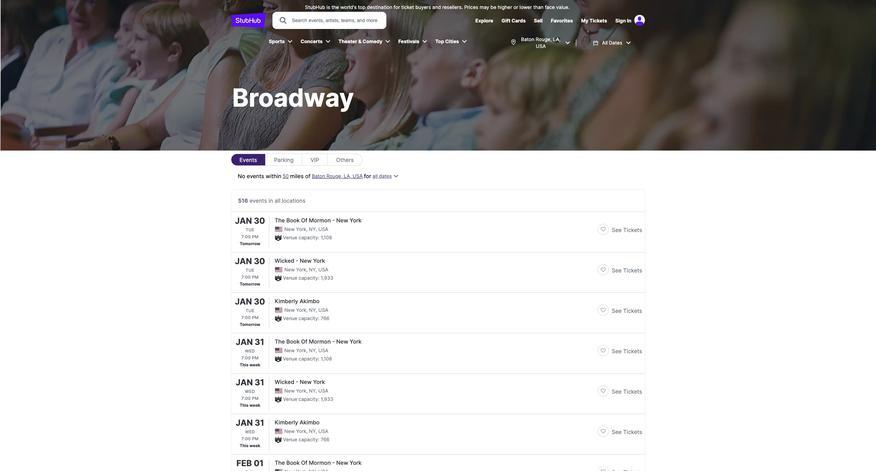 Task type: describe. For each thing, give the bounding box(es) containing it.
festivals link
[[395, 34, 422, 49]]

destination
[[367, 4, 393, 10]]

31 for the book of mormon - new york
[[255, 337, 264, 347]]

york for jan 31
[[350, 338, 362, 345]]

sign in
[[616, 18, 632, 23]]

events button
[[231, 154, 265, 166]]

4 ny, from the top
[[309, 348, 317, 353]]

31 for kimberly akimbo
[[255, 418, 264, 428]]

comedy
[[363, 38, 383, 44]]

parking
[[274, 156, 294, 163]]

stubhub
[[305, 4, 325, 10]]

2 york, from the top
[[296, 267, 308, 273]]

top cities link
[[432, 34, 462, 49]]

this for the book of mormon - new york
[[240, 362, 249, 368]]

5 see tickets from the top
[[612, 388, 642, 395]]

sign
[[616, 18, 626, 23]]

2 capacity: from the top
[[299, 275, 319, 281]]

prices
[[464, 4, 479, 10]]

2 pm from the top
[[252, 275, 259, 280]]

vip button
[[302, 154, 328, 166]]

or
[[514, 4, 518, 10]]

4 pm from the top
[[252, 355, 259, 361]]

0 vertical spatial baton rouge, la, usa button
[[507, 32, 573, 54]]

wed for kimberly akimbo
[[245, 429, 255, 435]]

2 venue from the top
[[283, 275, 297, 281]]

stubhub image
[[231, 12, 265, 29]]

kimberly akimbo for jan 31
[[275, 419, 320, 426]]

within
[[266, 173, 281, 180]]

6 see tickets from the top
[[612, 429, 642, 436]]

30 for wicked - new york
[[254, 256, 265, 266]]

3 book from the top
[[286, 459, 300, 466]]

usa for 5th us national flag image from the top of the page
[[319, 428, 328, 434]]

mormon for 31
[[309, 338, 331, 345]]

6 capacity: from the top
[[299, 437, 319, 443]]

venue capacity: 1,108 for jan 31
[[283, 356, 332, 362]]

tomorrow for wicked - new york
[[240, 282, 260, 287]]

2 7:00 from the top
[[241, 275, 251, 280]]

5 see from the top
[[612, 388, 622, 395]]

akimbo for 31
[[300, 419, 320, 426]]

jan 30 tue 7:00 pm tomorrow for the book of mormon - new york
[[235, 216, 265, 246]]

6 york, from the top
[[296, 428, 308, 434]]

concerts
[[301, 38, 323, 44]]

6 us national flag image from the top
[[275, 469, 282, 471]]

- for jan 30
[[332, 217, 335, 224]]

in
[[269, 197, 273, 204]]

sell
[[534, 18, 543, 23]]

- for feb 01
[[332, 459, 335, 466]]

week for the book of mormon - new york
[[250, 362, 260, 368]]

1,933 for 30
[[321, 275, 333, 281]]

locations
[[282, 197, 306, 204]]

0 horizontal spatial baton rouge, la, usa button
[[312, 173, 363, 180]]

no
[[238, 173, 245, 180]]

usa for us national flag icon at the left of the page
[[319, 307, 328, 313]]

dates
[[379, 173, 392, 179]]

usa inside no events within 50 miles of baton rouge, la, usa
[[353, 173, 363, 179]]

the book of mormon - new york for 30
[[275, 217, 362, 224]]

broadway
[[232, 82, 354, 112]]

2 us national flag image from the top
[[275, 267, 282, 273]]

2 ny, from the top
[[309, 267, 317, 273]]

766 for 31
[[321, 437, 330, 443]]

1 us national flag image from the top
[[275, 227, 282, 232]]

explore link
[[476, 18, 493, 23]]

6 see from the top
[[612, 429, 622, 436]]

my
[[581, 18, 589, 23]]

tue for kimberly akimbo
[[246, 308, 254, 313]]

favorites link
[[551, 18, 573, 23]]

jan 31 wed 7:00 pm this week for the book of mormon - new york
[[236, 337, 264, 368]]

4 see from the top
[[612, 348, 622, 355]]

sell link
[[534, 18, 543, 23]]

31 for wicked - new york
[[255, 378, 264, 388]]

1 see from the top
[[612, 227, 622, 234]]

the
[[332, 4, 339, 10]]

1 see tickets from the top
[[612, 227, 642, 234]]

3 york, from the top
[[296, 307, 308, 313]]

gift cards
[[502, 18, 526, 23]]

wicked for 31
[[275, 379, 294, 386]]

30 for the book of mormon - new york
[[254, 216, 265, 226]]

baton rouge, la, usa
[[521, 36, 561, 49]]

rouge, inside no events within 50 miles of baton rouge, la, usa
[[327, 173, 343, 179]]

0 horizontal spatial for
[[364, 173, 371, 180]]

new york, ny, usa for 2nd us national flag image from the top
[[284, 267, 328, 273]]

of for 30
[[301, 217, 308, 224]]

new york, ny, usa for 1st us national flag image from the top
[[284, 226, 328, 232]]

week for kimberly akimbo
[[250, 443, 260, 448]]

5 us national flag image from the top
[[275, 429, 282, 434]]

usa for 2nd us national flag image from the top
[[319, 267, 328, 273]]

766 for 30
[[321, 315, 330, 321]]

others button
[[328, 154, 363, 166]]

jan 31 wed 7:00 pm this week for wicked - new york
[[236, 378, 264, 408]]

mormon for 30
[[309, 217, 331, 224]]

1 capacity: from the top
[[299, 235, 319, 240]]

kimberly for 31
[[275, 419, 298, 426]]

01
[[254, 458, 264, 468]]

book for 30
[[286, 217, 300, 224]]

vip
[[311, 156, 319, 163]]

and
[[433, 4, 441, 10]]

kimberly akimbo for jan 30
[[275, 298, 320, 305]]

3 mormon from the top
[[309, 459, 331, 466]]

my tickets link
[[581, 18, 607, 23]]

in
[[627, 18, 632, 23]]

3 venue from the top
[[283, 315, 297, 321]]

new york, ny, usa for 4th us national flag image
[[284, 388, 328, 394]]

1 york, from the top
[[296, 226, 308, 232]]

book for 31
[[286, 338, 300, 345]]

4 7:00 from the top
[[241, 355, 251, 361]]

festivals
[[398, 38, 420, 44]]

all
[[602, 40, 608, 46]]

of
[[305, 173, 311, 180]]

3 of from the top
[[301, 459, 308, 466]]

feb
[[237, 458, 252, 468]]

30 for kimberly akimbo
[[254, 297, 265, 307]]

baton inside no events within 50 miles of baton rouge, la, usa
[[312, 173, 325, 179]]

others
[[336, 156, 354, 163]]

ticket
[[402, 4, 414, 10]]

3 us national flag image from the top
[[275, 348, 282, 353]]

akimbo for 30
[[300, 298, 320, 305]]

3 pm from the top
[[252, 315, 259, 320]]

jan 31 wed 7:00 pm this week for kimberly akimbo
[[236, 418, 264, 448]]

sports
[[269, 38, 285, 44]]

resellers.
[[442, 4, 463, 10]]

of for 31
[[301, 338, 308, 345]]

venue capacity: 1,108 for jan 30
[[283, 235, 332, 240]]

venue capacity: 766 for jan 31
[[283, 437, 330, 443]]

events
[[240, 156, 257, 163]]

dates
[[609, 40, 623, 46]]

516
[[238, 197, 248, 204]]

50
[[283, 173, 289, 179]]

5 york, from the top
[[296, 388, 308, 394]]

cities
[[445, 38, 459, 44]]

5 venue from the top
[[283, 396, 297, 402]]

value.
[[556, 4, 570, 10]]

feb 01
[[237, 458, 264, 468]]

1,108 for 31
[[321, 356, 332, 362]]

cards
[[512, 18, 526, 23]]

&
[[358, 38, 362, 44]]

6 ny, from the top
[[309, 428, 317, 434]]

wed for wicked - new york
[[245, 389, 255, 394]]

kimberly for 30
[[275, 298, 298, 305]]

top
[[358, 4, 366, 10]]

3 the book of mormon - new york from the top
[[275, 459, 362, 466]]

1 pm from the top
[[252, 234, 259, 239]]

4 us national flag image from the top
[[275, 388, 282, 394]]

1 vertical spatial all
[[275, 197, 280, 204]]

buyers
[[416, 4, 431, 10]]

is
[[327, 4, 330, 10]]

be
[[491, 4, 497, 10]]

3 see from the top
[[612, 307, 622, 314]]



Task type: locate. For each thing, give the bounding box(es) containing it.
usa inside baton rouge, la, usa
[[536, 43, 546, 49]]

favorites
[[551, 18, 573, 23]]

new york, ny, usa for us national flag icon at the left of the page
[[284, 307, 328, 313]]

1 vertical spatial 1,933
[[321, 396, 333, 402]]

0 horizontal spatial la,
[[344, 173, 351, 179]]

us national flag image
[[275, 227, 282, 232], [275, 267, 282, 273], [275, 348, 282, 353], [275, 388, 282, 394], [275, 429, 282, 434], [275, 469, 282, 471]]

1 horizontal spatial baton
[[521, 36, 535, 42]]

1 horizontal spatial rouge,
[[536, 36, 552, 42]]

1 vertical spatial akimbo
[[300, 419, 320, 426]]

0 horizontal spatial rouge,
[[327, 173, 343, 179]]

1 vertical spatial this
[[240, 403, 249, 408]]

my tickets
[[581, 18, 607, 23]]

1 vertical spatial kimberly
[[275, 419, 298, 426]]

all right the in in the left top of the page
[[275, 197, 280, 204]]

0 vertical spatial the
[[275, 217, 285, 224]]

0 vertical spatial wed
[[245, 349, 255, 354]]

0 vertical spatial all
[[373, 173, 378, 179]]

0 vertical spatial wicked
[[275, 257, 294, 264]]

week for wicked - new york
[[250, 403, 260, 408]]

1 vertical spatial rouge,
[[327, 173, 343, 179]]

2 vertical spatial mormon
[[309, 459, 331, 466]]

-
[[332, 217, 335, 224], [296, 257, 298, 264], [332, 338, 335, 345], [296, 379, 298, 386], [332, 459, 335, 466]]

2 1,933 from the top
[[321, 396, 333, 402]]

all inside for all dates
[[373, 173, 378, 179]]

0 vertical spatial jan 31 wed 7:00 pm this week
[[236, 337, 264, 368]]

york for jan 30
[[350, 217, 362, 224]]

1 vertical spatial week
[[250, 403, 260, 408]]

for left dates
[[364, 173, 371, 180]]

2 book from the top
[[286, 338, 300, 345]]

1 vertical spatial la,
[[344, 173, 351, 179]]

top cities
[[435, 38, 459, 44]]

2 see from the top
[[612, 267, 622, 274]]

wicked - new york for jan 30
[[275, 257, 325, 264]]

0 vertical spatial 766
[[321, 315, 330, 321]]

1 30 from the top
[[254, 216, 265, 226]]

1 of from the top
[[301, 217, 308, 224]]

1 vertical spatial venue capacity: 1,933
[[283, 396, 333, 402]]

the down 516 events in all locations
[[275, 217, 285, 224]]

all
[[373, 173, 378, 179], [275, 197, 280, 204]]

1 vertical spatial 31
[[255, 378, 264, 388]]

0 vertical spatial book
[[286, 217, 300, 224]]

1 horizontal spatial la,
[[553, 36, 561, 42]]

sports link
[[265, 34, 288, 49]]

2 mormon from the top
[[309, 338, 331, 345]]

the right 01
[[275, 459, 285, 466]]

tue for the book of mormon - new york
[[246, 227, 254, 232]]

2 kimberly akimbo from the top
[[275, 419, 320, 426]]

theater
[[339, 38, 357, 44]]

2 1,108 from the top
[[321, 356, 332, 362]]

5 pm from the top
[[252, 396, 259, 401]]

for all dates
[[364, 173, 392, 180]]

theater & comedy
[[339, 38, 383, 44]]

3 jan 30 tue 7:00 pm tomorrow from the top
[[235, 297, 265, 327]]

baton inside baton rouge, la, usa
[[521, 36, 535, 42]]

york,
[[296, 226, 308, 232], [296, 267, 308, 273], [296, 307, 308, 313], [296, 348, 308, 353], [296, 388, 308, 394], [296, 428, 308, 434]]

2 new york, ny, usa from the top
[[284, 267, 328, 273]]

miles
[[290, 173, 304, 180]]

2 jan 31 wed 7:00 pm this week from the top
[[236, 378, 264, 408]]

2 venue capacity: 1,108 from the top
[[283, 356, 332, 362]]

1 vertical spatial baton
[[312, 173, 325, 179]]

ny,
[[309, 226, 317, 232], [309, 267, 317, 273], [309, 307, 317, 313], [309, 348, 317, 353], [309, 388, 317, 394], [309, 428, 317, 434]]

0 vertical spatial 1,933
[[321, 275, 333, 281]]

rouge, down sell link
[[536, 36, 552, 42]]

jan 30 tue 7:00 pm tomorrow for wicked - new york
[[235, 256, 265, 287]]

rouge, down "others"
[[327, 173, 343, 179]]

1 vertical spatial 766
[[321, 437, 330, 443]]

parking button
[[265, 154, 302, 166]]

1 vertical spatial 1,108
[[321, 356, 332, 362]]

3 30 from the top
[[254, 297, 265, 307]]

concerts link
[[297, 34, 325, 49]]

50 button
[[281, 171, 290, 181]]

2 vertical spatial 31
[[255, 418, 264, 428]]

1 kimberly akimbo from the top
[[275, 298, 320, 305]]

new
[[336, 217, 348, 224], [284, 226, 295, 232], [300, 257, 312, 264], [284, 267, 295, 273], [284, 307, 295, 313], [336, 338, 348, 345], [284, 348, 295, 353], [300, 379, 312, 386], [284, 388, 295, 394], [284, 428, 295, 434], [336, 459, 348, 466]]

2 see tickets from the top
[[612, 267, 642, 274]]

pm
[[252, 234, 259, 239], [252, 275, 259, 280], [252, 315, 259, 320], [252, 355, 259, 361], [252, 396, 259, 401], [252, 436, 259, 441]]

all left dates
[[373, 173, 378, 179]]

2 kimberly from the top
[[275, 419, 298, 426]]

516 events in all locations
[[238, 197, 306, 204]]

1 7:00 from the top
[[241, 234, 251, 239]]

1 venue capacity: 1,933 from the top
[[283, 275, 333, 281]]

of
[[301, 217, 308, 224], [301, 338, 308, 345], [301, 459, 308, 466]]

3 capacity: from the top
[[299, 315, 319, 321]]

tomorrow for kimberly akimbo
[[240, 322, 260, 327]]

2 jan 30 tue 7:00 pm tomorrow from the top
[[235, 256, 265, 287]]

0 vertical spatial akimbo
[[300, 298, 320, 305]]

6 venue from the top
[[283, 437, 297, 443]]

1,108 for 30
[[321, 235, 332, 240]]

york for feb 01
[[350, 459, 362, 466]]

events right no
[[247, 173, 264, 180]]

2 wicked from the top
[[275, 379, 294, 386]]

2 this from the top
[[240, 403, 249, 408]]

31
[[255, 337, 264, 347], [255, 378, 264, 388], [255, 418, 264, 428]]

1 book from the top
[[286, 217, 300, 224]]

1 vertical spatial the
[[275, 338, 285, 345]]

the
[[275, 217, 285, 224], [275, 338, 285, 345], [275, 459, 285, 466]]

1 tomorrow from the top
[[240, 241, 260, 246]]

5 capacity: from the top
[[299, 396, 319, 402]]

venue capacity: 1,108
[[283, 235, 332, 240], [283, 356, 332, 362]]

la, down favorites 'link'
[[553, 36, 561, 42]]

usa for third us national flag image from the top of the page
[[319, 348, 328, 353]]

theater & comedy link
[[335, 34, 385, 49]]

2 akimbo from the top
[[300, 419, 320, 426]]

1 kimberly from the top
[[275, 298, 298, 305]]

0 vertical spatial kimberly akimbo
[[275, 298, 320, 305]]

venue capacity: 766 for jan 30
[[283, 315, 330, 321]]

1 vertical spatial jan 30 tue 7:00 pm tomorrow
[[235, 256, 265, 287]]

2 31 from the top
[[255, 378, 264, 388]]

1 vertical spatial the book of mormon - new york
[[275, 338, 362, 345]]

1 jan 30 tue 7:00 pm tomorrow from the top
[[235, 216, 265, 246]]

0 vertical spatial mormon
[[309, 217, 331, 224]]

0 vertical spatial jan 30 tue 7:00 pm tomorrow
[[235, 216, 265, 246]]

2 wicked - new york from the top
[[275, 379, 325, 386]]

baton rouge, la, usa button down "others"
[[312, 173, 363, 180]]

1 vertical spatial tomorrow
[[240, 282, 260, 287]]

1,933 for 31
[[321, 396, 333, 402]]

new york, ny, usa for third us national flag image from the top of the page
[[284, 348, 328, 353]]

- for jan 31
[[332, 338, 335, 345]]

30
[[254, 216, 265, 226], [254, 256, 265, 266], [254, 297, 265, 307]]

explore
[[476, 18, 493, 23]]

wed
[[245, 349, 255, 354], [245, 389, 255, 394], [245, 429, 255, 435]]

la, inside no events within 50 miles of baton rouge, la, usa
[[344, 173, 351, 179]]

tomorrow
[[240, 241, 260, 246], [240, 282, 260, 287], [240, 322, 260, 327]]

0 vertical spatial events
[[247, 173, 264, 180]]

tomorrow for the book of mormon - new york
[[240, 241, 260, 246]]

0 vertical spatial la,
[[553, 36, 561, 42]]

1 horizontal spatial all
[[373, 173, 378, 179]]

1 the book of mormon - new york from the top
[[275, 217, 362, 224]]

1 vertical spatial kimberly akimbo
[[275, 419, 320, 426]]

the book of mormon - new york for 31
[[275, 338, 362, 345]]

world's
[[341, 4, 357, 10]]

1 horizontal spatial baton rouge, la, usa button
[[507, 32, 573, 54]]

0 horizontal spatial baton
[[312, 173, 325, 179]]

usa for 4th us national flag image
[[319, 388, 328, 394]]

baton rouge, la, usa button
[[507, 32, 573, 54], [312, 173, 363, 180]]

wed for the book of mormon - new york
[[245, 349, 255, 354]]

baton down cards
[[521, 36, 535, 42]]

0 vertical spatial venue capacity: 1,108
[[283, 235, 332, 240]]

1 new york, ny, usa from the top
[[284, 226, 328, 232]]

for left ticket
[[394, 4, 400, 10]]

venue capacity: 1,933 for jan 30
[[283, 275, 333, 281]]

than
[[534, 4, 544, 10]]

jan 30 tue 7:00 pm tomorrow for kimberly akimbo
[[235, 297, 265, 327]]

0 vertical spatial this
[[240, 362, 249, 368]]

this for wicked - new york
[[240, 403, 249, 408]]

1 wicked from the top
[[275, 257, 294, 264]]

venue capacity: 1,933
[[283, 275, 333, 281], [283, 396, 333, 402]]

4 capacity: from the top
[[299, 356, 319, 362]]

2 vertical spatial tue
[[246, 308, 254, 313]]

0 vertical spatial wicked - new york
[[275, 257, 325, 264]]

0 vertical spatial 31
[[255, 337, 264, 347]]

la, inside baton rouge, la, usa
[[553, 36, 561, 42]]

0 horizontal spatial all
[[275, 197, 280, 204]]

0 vertical spatial 1,108
[[321, 235, 332, 240]]

1 766 from the top
[[321, 315, 330, 321]]

the for 30
[[275, 217, 285, 224]]

wicked
[[275, 257, 294, 264], [275, 379, 294, 386]]

2 vertical spatial book
[[286, 459, 300, 466]]

1 1,933 from the top
[[321, 275, 333, 281]]

6 pm from the top
[[252, 436, 259, 441]]

2 the from the top
[[275, 338, 285, 345]]

baton rouge, la, usa button down sell link
[[507, 32, 573, 54]]

2 30 from the top
[[254, 256, 265, 266]]

see
[[612, 227, 622, 234], [612, 267, 622, 274], [612, 307, 622, 314], [612, 348, 622, 355], [612, 388, 622, 395], [612, 429, 622, 436]]

tickets
[[590, 18, 607, 23], [623, 227, 642, 234], [623, 267, 642, 274], [623, 307, 642, 314], [623, 348, 642, 355], [623, 388, 642, 395], [623, 429, 642, 436]]

6 new york, ny, usa from the top
[[284, 428, 328, 434]]

may
[[480, 4, 489, 10]]

1 the from the top
[[275, 217, 285, 224]]

2 vertical spatial jan 30 tue 7:00 pm tomorrow
[[235, 297, 265, 327]]

0 vertical spatial venue capacity: 766
[[283, 315, 330, 321]]

2 vertical spatial wed
[[245, 429, 255, 435]]

wicked - new york
[[275, 257, 325, 264], [275, 379, 325, 386]]

0 vertical spatial the book of mormon - new york
[[275, 217, 362, 224]]

1 ny, from the top
[[309, 226, 317, 232]]

2 vertical spatial the book of mormon - new york
[[275, 459, 362, 466]]

3 wed from the top
[[245, 429, 255, 435]]

1 31 from the top
[[255, 337, 264, 347]]

2 vertical spatial of
[[301, 459, 308, 466]]

la,
[[553, 36, 561, 42], [344, 173, 351, 179]]

top
[[435, 38, 444, 44]]

1 vertical spatial of
[[301, 338, 308, 345]]

gift cards link
[[502, 18, 526, 23]]

4 york, from the top
[[296, 348, 308, 353]]

0 vertical spatial week
[[250, 362, 260, 368]]

766
[[321, 315, 330, 321], [321, 437, 330, 443]]

rouge, inside baton rouge, la, usa
[[536, 36, 552, 42]]

2 vertical spatial tomorrow
[[240, 322, 260, 327]]

wicked for 30
[[275, 257, 294, 264]]

1 vertical spatial book
[[286, 338, 300, 345]]

3 week from the top
[[250, 443, 260, 448]]

6 7:00 from the top
[[241, 436, 251, 441]]

jan 30 tue 7:00 pm tomorrow
[[235, 216, 265, 246], [235, 256, 265, 287], [235, 297, 265, 327]]

events for in
[[250, 197, 267, 204]]

1 horizontal spatial for
[[394, 4, 400, 10]]

2 vertical spatial this
[[240, 443, 249, 448]]

akimbo
[[300, 298, 320, 305], [300, 419, 320, 426]]

face
[[545, 4, 555, 10]]

2 tomorrow from the top
[[240, 282, 260, 287]]

1 vertical spatial 30
[[254, 256, 265, 266]]

1 vertical spatial wicked - new york
[[275, 379, 325, 386]]

3 the from the top
[[275, 459, 285, 466]]

gift
[[502, 18, 511, 23]]

1,108
[[321, 235, 332, 240], [321, 356, 332, 362]]

2 vertical spatial week
[[250, 443, 260, 448]]

jan 31 wed 7:00 pm this week
[[236, 337, 264, 368], [236, 378, 264, 408], [236, 418, 264, 448]]

0 vertical spatial for
[[394, 4, 400, 10]]

baton right of
[[312, 173, 325, 179]]

la, down "others"
[[344, 173, 351, 179]]

1,933
[[321, 275, 333, 281], [321, 396, 333, 402]]

1 vertical spatial mormon
[[309, 338, 331, 345]]

4 venue from the top
[[283, 356, 297, 362]]

1 vertical spatial wicked
[[275, 379, 294, 386]]

new york, ny, usa
[[284, 226, 328, 232], [284, 267, 328, 273], [284, 307, 328, 313], [284, 348, 328, 353], [284, 388, 328, 394], [284, 428, 328, 434]]

3 ny, from the top
[[309, 307, 317, 313]]

5 ny, from the top
[[309, 388, 317, 394]]

new york, ny, usa for 5th us national flag image from the top of the page
[[284, 428, 328, 434]]

0 vertical spatial baton
[[521, 36, 535, 42]]

1 vertical spatial wed
[[245, 389, 255, 394]]

book
[[286, 217, 300, 224], [286, 338, 300, 345], [286, 459, 300, 466]]

us national flag image
[[275, 308, 282, 313]]

lower
[[520, 4, 532, 10]]

venue capacity: 1,933 for jan 31
[[283, 396, 333, 402]]

venue capacity: 766
[[283, 315, 330, 321], [283, 437, 330, 443]]

this for kimberly akimbo
[[240, 443, 249, 448]]

0 vertical spatial tomorrow
[[240, 241, 260, 246]]

sign in link
[[616, 18, 632, 23]]

events for within
[[247, 173, 264, 180]]

1 week from the top
[[250, 362, 260, 368]]

3 7:00 from the top
[[241, 315, 251, 320]]

0 vertical spatial of
[[301, 217, 308, 224]]

1 akimbo from the top
[[300, 298, 320, 305]]

2 vertical spatial the
[[275, 459, 285, 466]]

7:00
[[241, 234, 251, 239], [241, 275, 251, 280], [241, 315, 251, 320], [241, 355, 251, 361], [241, 396, 251, 401], [241, 436, 251, 441]]

1 1,108 from the top
[[321, 235, 332, 240]]

2 venue capacity: 766 from the top
[[283, 437, 330, 443]]

the down us national flag icon at the left of the page
[[275, 338, 285, 345]]

tue for wicked - new york
[[246, 268, 254, 273]]

2 week from the top
[[250, 403, 260, 408]]

1 this from the top
[[240, 362, 249, 368]]

kimberly akimbo
[[275, 298, 320, 305], [275, 419, 320, 426]]

4 see tickets from the top
[[612, 348, 642, 355]]

3 see tickets from the top
[[612, 307, 642, 314]]

3 new york, ny, usa from the top
[[284, 307, 328, 313]]

0 vertical spatial tue
[[246, 227, 254, 232]]

1 venue from the top
[[283, 235, 297, 240]]

no events within 50 miles of baton rouge, la, usa
[[238, 173, 363, 180]]

stubhub is the world's top destination for ticket buyers and resellers. prices may be higher or lower than face value.
[[305, 4, 570, 10]]

see tickets
[[612, 227, 642, 234], [612, 267, 642, 274], [612, 307, 642, 314], [612, 348, 642, 355], [612, 388, 642, 395], [612, 429, 642, 436]]

rouge,
[[536, 36, 552, 42], [327, 173, 343, 179]]

2 of from the top
[[301, 338, 308, 345]]

0 vertical spatial kimberly
[[275, 298, 298, 305]]

higher
[[498, 4, 512, 10]]

0 vertical spatial venue capacity: 1,933
[[283, 275, 333, 281]]

0 vertical spatial rouge,
[[536, 36, 552, 42]]

1 vertical spatial venue capacity: 766
[[283, 437, 330, 443]]

2 venue capacity: 1,933 from the top
[[283, 396, 333, 402]]

1 vertical spatial events
[[250, 197, 267, 204]]

events
[[247, 173, 264, 180], [250, 197, 267, 204]]

1 jan 31 wed 7:00 pm this week from the top
[[236, 337, 264, 368]]

2 vertical spatial jan 31 wed 7:00 pm this week
[[236, 418, 264, 448]]

1 vertical spatial tue
[[246, 268, 254, 273]]

1 venue capacity: 1,108 from the top
[[283, 235, 332, 240]]

1 tue from the top
[[246, 227, 254, 232]]

1 vertical spatial for
[[364, 173, 371, 180]]

mormon
[[309, 217, 331, 224], [309, 338, 331, 345], [309, 459, 331, 466]]

events left the in in the left top of the page
[[250, 197, 267, 204]]

1 wicked - new york from the top
[[275, 257, 325, 264]]

Search events, artists, teams, and more field
[[291, 17, 380, 24]]

2 wed from the top
[[245, 389, 255, 394]]

5 7:00 from the top
[[241, 396, 251, 401]]

this
[[240, 362, 249, 368], [240, 403, 249, 408], [240, 443, 249, 448]]

wicked - new york for jan 31
[[275, 379, 325, 386]]

for
[[394, 4, 400, 10], [364, 173, 371, 180]]

venue
[[283, 235, 297, 240], [283, 275, 297, 281], [283, 315, 297, 321], [283, 356, 297, 362], [283, 396, 297, 402], [283, 437, 297, 443]]

1 mormon from the top
[[309, 217, 331, 224]]

3 this from the top
[[240, 443, 249, 448]]

0 vertical spatial 30
[[254, 216, 265, 226]]

usa for 1st us national flag image from the top
[[319, 226, 328, 232]]

1 vertical spatial baton rouge, la, usa button
[[312, 173, 363, 180]]

1 vertical spatial jan 31 wed 7:00 pm this week
[[236, 378, 264, 408]]

1 vertical spatial venue capacity: 1,108
[[283, 356, 332, 362]]

all dates
[[602, 40, 623, 46]]

the for 31
[[275, 338, 285, 345]]

2 vertical spatial 30
[[254, 297, 265, 307]]



Task type: vqa. For each thing, say whether or not it's contained in the screenshot.


